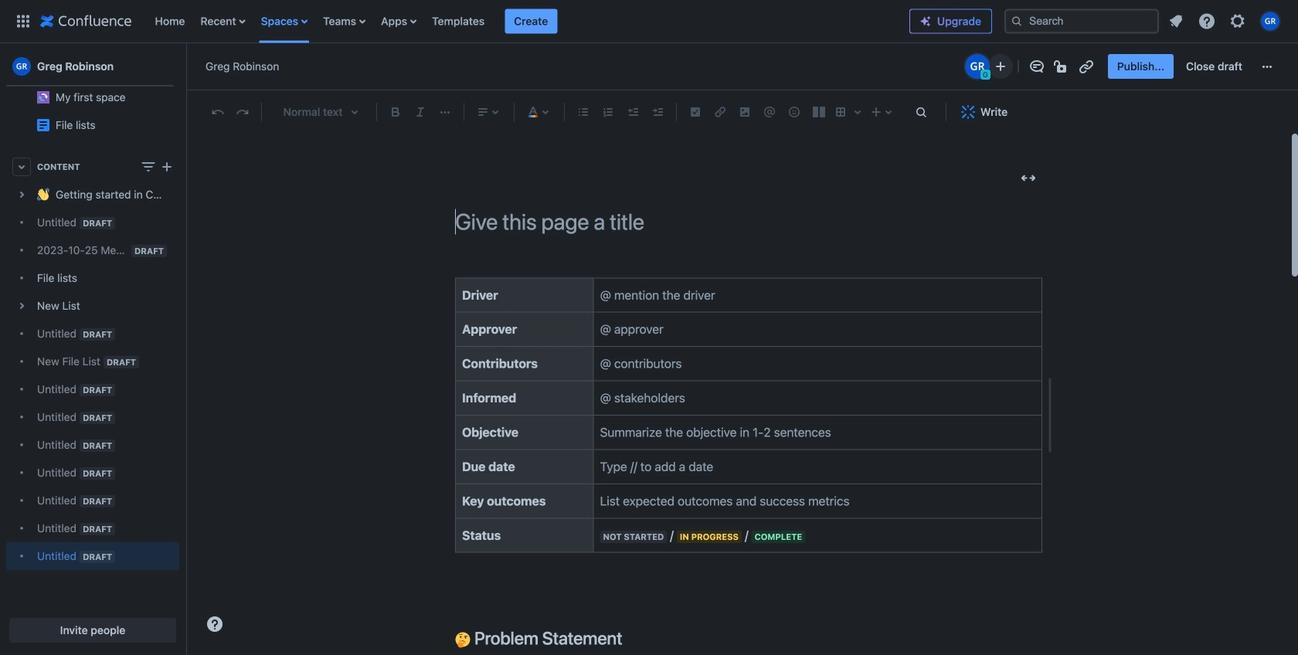 Task type: locate. For each thing, give the bounding box(es) containing it.
group
[[1108, 54, 1252, 79]]

list for appswitcher icon
[[147, 0, 910, 43]]

list formating group
[[571, 100, 670, 124]]

change view image
[[139, 158, 158, 176]]

None search field
[[1005, 9, 1160, 34]]

list item
[[505, 9, 558, 34]]

list
[[147, 0, 910, 43], [1163, 7, 1289, 35]]

premium image
[[920, 15, 932, 27]]

tree inside space element
[[6, 181, 179, 570]]

0 horizontal spatial list
[[147, 0, 910, 43]]

Main content area, start typing to enter text. text field
[[455, 259, 1054, 656]]

banner
[[0, 0, 1299, 43]]

tree
[[6, 181, 179, 570]]

text formatting group
[[383, 100, 458, 124]]

list item inside list
[[505, 9, 558, 34]]

no restrictions image
[[1053, 57, 1071, 76]]

search image
[[1011, 15, 1023, 27]]

copy link image
[[1077, 57, 1096, 76]]

1 horizontal spatial list
[[1163, 7, 1289, 35]]

confluence image
[[40, 12, 132, 31], [40, 12, 132, 31]]

global element
[[9, 0, 910, 43]]

find and replace image
[[912, 103, 931, 121]]

:thinking: image
[[455, 633, 471, 648]]

Search field
[[1005, 9, 1160, 34]]



Task type: vqa. For each thing, say whether or not it's contained in the screenshot.
Add shortcut image
no



Task type: describe. For each thing, give the bounding box(es) containing it.
space element
[[0, 0, 186, 656]]

file lists image
[[37, 119, 49, 131]]

invite to edit image
[[992, 57, 1010, 76]]

collapse sidebar image
[[169, 51, 203, 82]]

make page full-width image
[[1020, 169, 1038, 187]]

comment icon image
[[1028, 57, 1046, 76]]

appswitcher icon image
[[14, 12, 32, 31]]

create a page image
[[158, 158, 176, 176]]

notification icon image
[[1167, 12, 1186, 31]]

list for premium 'image'
[[1163, 7, 1289, 35]]

help icon image
[[1198, 12, 1217, 31]]

more image
[[1258, 57, 1277, 76]]

settings icon image
[[1229, 12, 1248, 31]]

Give this page a title text field
[[455, 209, 1043, 234]]



